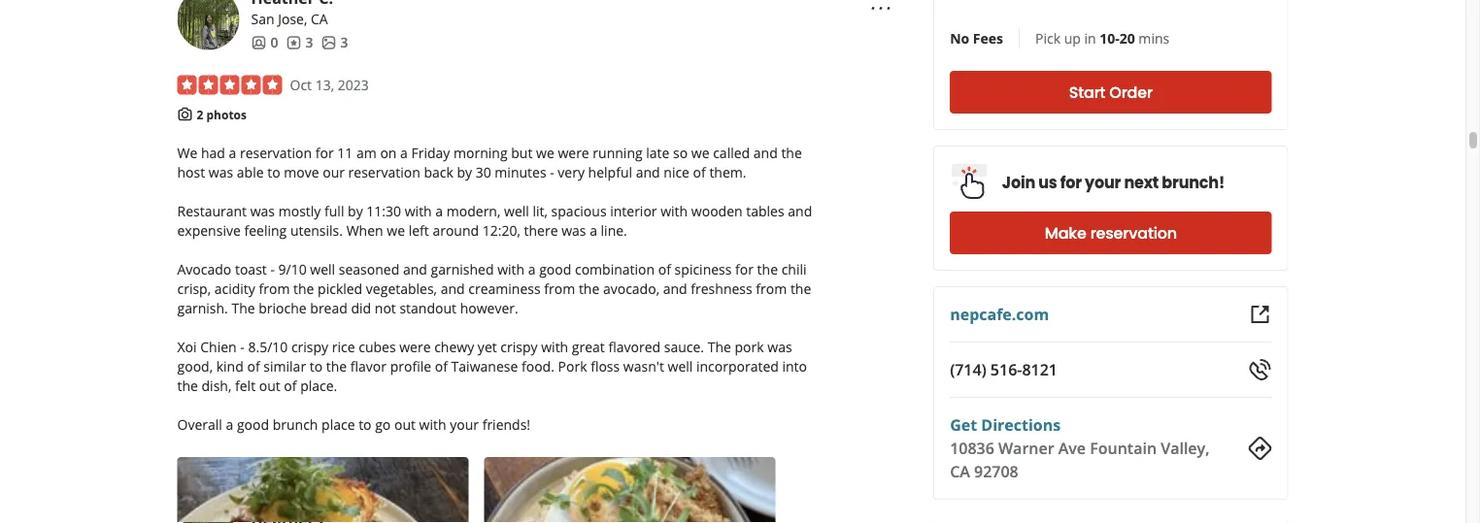 Task type: locate. For each thing, give the bounding box(es) containing it.
reservation
[[240, 143, 312, 162], [348, 163, 420, 181], [1091, 222, 1177, 244]]

of left spiciness
[[659, 260, 671, 278]]

sauce.
[[664, 338, 704, 356]]

ca
[[311, 10, 328, 28], [950, 462, 971, 482]]

out right go
[[394, 415, 416, 434]]

- up kind on the left of the page
[[240, 338, 245, 356]]

1 vertical spatial your
[[450, 415, 479, 434]]

24 external link v2 image
[[1249, 303, 1272, 326]]

20
[[1120, 29, 1136, 47]]

the down combination at the left of the page
[[579, 279, 600, 298]]

the right called on the top
[[782, 143, 802, 162]]

1 vertical spatial by
[[348, 201, 363, 220]]

a right had
[[229, 143, 236, 162]]

with down nice
[[661, 201, 688, 220]]

11
[[337, 143, 353, 162]]

0 vertical spatial were
[[558, 143, 589, 162]]

- left 9/10
[[270, 260, 275, 278]]

0 horizontal spatial we
[[387, 221, 405, 239]]

the inside the avocado toast - 9/10 well seasoned and garnished with a good combination of spiciness for the chili crisp, acidity from the pickled vegetables, and creaminess from the avocado, and freshness from the garnish. the brioche bread did not standout however.
[[232, 299, 255, 317]]

we had a reservation for 11 am on a friday morning but we were running late so we called and the host was able to move our reservation back by 30 minutes - very helpful and nice of them.
[[177, 143, 802, 181]]

great
[[572, 338, 605, 356]]

pick up in 10-20 mins
[[1036, 29, 1170, 47]]

not
[[375, 299, 396, 317]]

into
[[783, 357, 807, 375]]

to inside xoi chien - 8.5/10 crispy rice cubes were chewy yet crispy with great flavored sauce. the pork was good, kind of similar to the flavor profile of taiwanese food. pork floss wasn't well incorporated into the dish, felt out of place.
[[310, 357, 323, 375]]

0 horizontal spatial the
[[232, 299, 255, 317]]

0 horizontal spatial to
[[267, 163, 280, 181]]

5 star rating image
[[177, 75, 282, 95]]

1 horizontal spatial out
[[394, 415, 416, 434]]

1 horizontal spatial by
[[457, 163, 472, 181]]

from right creaminess
[[544, 279, 575, 298]]

felt
[[235, 376, 256, 395]]

with up food.
[[541, 338, 569, 356]]

0 vertical spatial to
[[267, 163, 280, 181]]

a right overall
[[226, 415, 233, 434]]

2023
[[338, 76, 369, 94]]

(714)
[[950, 359, 987, 380]]

for right us
[[1061, 172, 1082, 194]]

2 horizontal spatial to
[[359, 415, 372, 434]]

3 for photos element
[[341, 33, 348, 51]]

3 inside reviews element
[[306, 33, 313, 51]]

brunch!
[[1162, 172, 1225, 194]]

bread
[[310, 299, 348, 317]]

pick
[[1036, 29, 1061, 47]]

crispy
[[291, 338, 329, 356], [501, 338, 538, 356]]

- inside the avocado toast - 9/10 well seasoned and garnished with a good combination of spiciness for the chili crisp, acidity from the pickled vegetables, and creaminess from the avocado, and freshness from the garnish. the brioche bread did not standout however.
[[270, 260, 275, 278]]

0 horizontal spatial were
[[400, 338, 431, 356]]

by left 30
[[457, 163, 472, 181]]

the down good,
[[177, 376, 198, 395]]

- inside xoi chien - 8.5/10 crispy rice cubes were chewy yet crispy with great flavored sauce. the pork was good, kind of similar to the flavor profile of taiwanese food. pork floss wasn't well incorporated into the dish, felt out of place.
[[240, 338, 245, 356]]

- inside we had a reservation for 11 am on a friday morning but we were running late so we called and the host was able to move our reservation back by 30 minutes - very helpful and nice of them.
[[550, 163, 554, 181]]

1 from from the left
[[259, 279, 290, 298]]

friends element
[[251, 33, 278, 52]]

nepcafe.com
[[950, 304, 1050, 325]]

well inside the avocado toast - 9/10 well seasoned and garnished with a good combination of spiciness for the chili crisp, acidity from the pickled vegetables, and creaminess from the avocado, and freshness from the garnish. the brioche bread did not standout however.
[[310, 260, 335, 278]]

3 for reviews element at top
[[306, 33, 313, 51]]

0 vertical spatial good
[[539, 260, 572, 278]]

full
[[325, 201, 344, 220]]

reservation down "on"
[[348, 163, 420, 181]]

1 horizontal spatial from
[[544, 279, 575, 298]]

flavored
[[609, 338, 661, 356]]

1 horizontal spatial 3
[[341, 33, 348, 51]]

running
[[593, 143, 643, 162]]

1 vertical spatial reservation
[[348, 163, 420, 181]]

well inside xoi chien - 8.5/10 crispy rice cubes were chewy yet crispy with great flavored sauce. the pork was good, kind of similar to the flavor profile of taiwanese food. pork floss wasn't well incorporated into the dish, felt out of place.
[[668, 357, 693, 375]]

0 horizontal spatial ca
[[311, 10, 328, 28]]

to up place.
[[310, 357, 323, 375]]

from
[[259, 279, 290, 298], [544, 279, 575, 298], [756, 279, 787, 298]]

2 vertical spatial -
[[240, 338, 245, 356]]

with up creaminess
[[498, 260, 525, 278]]

san
[[251, 10, 275, 28]]

order
[[1110, 82, 1153, 103]]

516-
[[991, 359, 1023, 380]]

8.5/10
[[248, 338, 288, 356]]

were inside xoi chien - 8.5/10 crispy rice cubes were chewy yet crispy with great flavored sauce. the pork was good, kind of similar to the flavor profile of taiwanese food. pork floss wasn't well incorporated into the dish, felt out of place.
[[400, 338, 431, 356]]

1 horizontal spatial -
[[270, 260, 275, 278]]

and right tables in the right top of the page
[[788, 201, 812, 220]]

utensils.
[[290, 221, 343, 239]]

1 horizontal spatial ca
[[950, 462, 971, 482]]

0 horizontal spatial 3
[[306, 33, 313, 51]]

16 friends v2 image
[[251, 35, 267, 50]]

1 horizontal spatial your
[[1085, 172, 1121, 194]]

2 vertical spatial to
[[359, 415, 372, 434]]

0 vertical spatial by
[[457, 163, 472, 181]]

we left left
[[387, 221, 405, 239]]

1 vertical spatial were
[[400, 338, 431, 356]]

ca up 16 photos v2 in the top of the page
[[311, 10, 328, 28]]

were up the profile
[[400, 338, 431, 356]]

up
[[1065, 29, 1081, 47]]

taiwanese
[[451, 357, 518, 375]]

0 vertical spatial well
[[504, 201, 529, 220]]

late
[[646, 143, 670, 162]]

valley,
[[1161, 438, 1210, 459]]

directions
[[982, 415, 1061, 436]]

to
[[267, 163, 280, 181], [310, 357, 323, 375], [359, 415, 372, 434]]

morning
[[454, 143, 508, 162]]

creaminess
[[469, 279, 541, 298]]

to left go
[[359, 415, 372, 434]]

a left line.
[[590, 221, 597, 239]]

0 horizontal spatial well
[[310, 260, 335, 278]]

start order
[[1070, 82, 1153, 103]]

0 horizontal spatial out
[[259, 376, 281, 395]]

was
[[209, 163, 233, 181], [250, 201, 275, 220], [562, 221, 586, 239], [768, 338, 792, 356]]

3 right 16 photos v2 in the top of the page
[[341, 33, 348, 51]]

nepcafe.com link
[[950, 304, 1050, 325]]

2 horizontal spatial for
[[1061, 172, 1082, 194]]

2 vertical spatial well
[[668, 357, 693, 375]]

1 vertical spatial to
[[310, 357, 323, 375]]

0 vertical spatial out
[[259, 376, 281, 395]]

2 photos link
[[197, 106, 247, 122]]

fees
[[973, 29, 1004, 47]]

a up creaminess
[[528, 260, 536, 278]]

no fees
[[950, 29, 1004, 47]]

incorporated
[[697, 357, 779, 375]]

0 horizontal spatial from
[[259, 279, 290, 298]]

yet
[[478, 338, 497, 356]]

2 horizontal spatial reservation
[[1091, 222, 1177, 244]]

good
[[539, 260, 572, 278], [237, 415, 269, 434]]

11:30
[[367, 201, 401, 220]]

your left 'friends!'
[[450, 415, 479, 434]]

1 3 from the left
[[306, 33, 313, 51]]

helpful
[[588, 163, 633, 181]]

2 horizontal spatial -
[[550, 163, 554, 181]]

reservation up 'move'
[[240, 143, 312, 162]]

crispy up the similar
[[291, 338, 329, 356]]

was up the into at the bottom of the page
[[768, 338, 792, 356]]

start
[[1070, 82, 1106, 103]]

out right felt
[[259, 376, 281, 395]]

on
[[380, 143, 397, 162]]

2 horizontal spatial from
[[756, 279, 787, 298]]

well left lit,
[[504, 201, 529, 220]]

combination
[[575, 260, 655, 278]]

well down sauce.
[[668, 357, 693, 375]]

good down there
[[539, 260, 572, 278]]

good down felt
[[237, 415, 269, 434]]

24 directions v2 image
[[1249, 437, 1272, 461]]

1 horizontal spatial well
[[504, 201, 529, 220]]

1 vertical spatial ca
[[950, 462, 971, 482]]

menu image
[[870, 0, 893, 20]]

was down had
[[209, 163, 233, 181]]

ca inside get directions 10836 warner ave fountain valley, ca 92708
[[950, 462, 971, 482]]

2 vertical spatial for
[[736, 260, 754, 278]]

seasoned
[[339, 260, 400, 278]]

of
[[693, 163, 706, 181], [659, 260, 671, 278], [247, 357, 260, 375], [435, 357, 448, 375], [284, 376, 297, 395]]

well inside restaurant was mostly full by 11:30 with a modern, well lit, spacious interior with wooden tables and expensive feeling utensils. when we left around 12:20, there was a line.
[[504, 201, 529, 220]]

0 vertical spatial the
[[232, 299, 255, 317]]

0 horizontal spatial crispy
[[291, 338, 329, 356]]

well up the pickled
[[310, 260, 335, 278]]

friday
[[411, 143, 450, 162]]

1 vertical spatial good
[[237, 415, 269, 434]]

with inside the avocado toast - 9/10 well seasoned and garnished with a good combination of spiciness for the chili crisp, acidity from the pickled vegetables, and creaminess from the avocado, and freshness from the garnish. the brioche bread did not standout however.
[[498, 260, 525, 278]]

0 horizontal spatial for
[[316, 143, 334, 162]]

for inside we had a reservation for 11 am on a friday morning but we were running late so we called and the host was able to move our reservation back by 30 minutes - very helpful and nice of them.
[[316, 143, 334, 162]]

we right 'but'
[[536, 143, 555, 162]]

line.
[[601, 221, 627, 239]]

2 horizontal spatial we
[[692, 143, 710, 162]]

of down the similar
[[284, 376, 297, 395]]

2 3 from the left
[[341, 33, 348, 51]]

was inside we had a reservation for 11 am on a friday morning but we were running late so we called and the host was able to move our reservation back by 30 minutes - very helpful and nice of them.
[[209, 163, 233, 181]]

3 inside photos element
[[341, 33, 348, 51]]

was down spacious
[[562, 221, 586, 239]]

with right go
[[419, 415, 446, 434]]

we right so
[[692, 143, 710, 162]]

1 horizontal spatial for
[[736, 260, 754, 278]]

profile
[[390, 357, 432, 375]]

3 right 16 review v2 image
[[306, 33, 313, 51]]

1 horizontal spatial good
[[539, 260, 572, 278]]

0 horizontal spatial -
[[240, 338, 245, 356]]

in
[[1085, 29, 1097, 47]]

ca down 10836 at right
[[950, 462, 971, 482]]

0 vertical spatial for
[[316, 143, 334, 162]]

garnish.
[[177, 299, 228, 317]]

for left 11
[[316, 143, 334, 162]]

- for flavor
[[240, 338, 245, 356]]

1 vertical spatial -
[[270, 260, 275, 278]]

back
[[424, 163, 454, 181]]

we
[[536, 143, 555, 162], [692, 143, 710, 162], [387, 221, 405, 239]]

and inside restaurant was mostly full by 11:30 with a modern, well lit, spacious interior with wooden tables and expensive feeling utensils. when we left around 12:20, there was a line.
[[788, 201, 812, 220]]

the up incorporated in the bottom of the page
[[708, 338, 732, 356]]

0 horizontal spatial by
[[348, 201, 363, 220]]

1 horizontal spatial the
[[708, 338, 732, 356]]

by right full
[[348, 201, 363, 220]]

your
[[1085, 172, 1121, 194], [450, 415, 479, 434]]

1 vertical spatial the
[[708, 338, 732, 356]]

to right able at left top
[[267, 163, 280, 181]]

the
[[782, 143, 802, 162], [757, 260, 778, 278], [293, 279, 314, 298], [579, 279, 600, 298], [791, 279, 812, 298], [326, 357, 347, 375], [177, 376, 198, 395]]

0 vertical spatial -
[[550, 163, 554, 181]]

- left very
[[550, 163, 554, 181]]

0 horizontal spatial your
[[450, 415, 479, 434]]

1 vertical spatial well
[[310, 260, 335, 278]]

out
[[259, 376, 281, 395], [394, 415, 416, 434]]

30
[[476, 163, 491, 181]]

1 horizontal spatial were
[[558, 143, 589, 162]]

by inside we had a reservation for 11 am on a friday morning but we were running late so we called and the host was able to move our reservation back by 30 minutes - very helpful and nice of them.
[[457, 163, 472, 181]]

16 camera v2 image
[[177, 106, 193, 122]]

the down acidity
[[232, 299, 255, 317]]

your left next
[[1085, 172, 1121, 194]]

the
[[232, 299, 255, 317], [708, 338, 732, 356]]

2 vertical spatial reservation
[[1091, 222, 1177, 244]]

photos element
[[321, 33, 348, 52]]

were up very
[[558, 143, 589, 162]]

for up freshness
[[736, 260, 754, 278]]

there
[[524, 221, 558, 239]]

with inside xoi chien - 8.5/10 crispy rice cubes were chewy yet crispy with great flavored sauce. the pork was good, kind of similar to the flavor profile of taiwanese food. pork floss wasn't well incorporated into the dish, felt out of place.
[[541, 338, 569, 356]]

acidity
[[214, 279, 255, 298]]

1 horizontal spatial to
[[310, 357, 323, 375]]

from up brioche in the bottom of the page
[[259, 279, 290, 298]]

0 horizontal spatial reservation
[[240, 143, 312, 162]]

from down chili
[[756, 279, 787, 298]]

the inside xoi chien - 8.5/10 crispy rice cubes were chewy yet crispy with great flavored sauce. the pork was good, kind of similar to the flavor profile of taiwanese food. pork floss wasn't well incorporated into the dish, felt out of place.
[[708, 338, 732, 356]]

make reservation link
[[950, 212, 1272, 255]]

2 horizontal spatial well
[[668, 357, 693, 375]]

reservation down next
[[1091, 222, 1177, 244]]

1 horizontal spatial crispy
[[501, 338, 538, 356]]

reviews element
[[286, 33, 313, 52]]

of right nice
[[693, 163, 706, 181]]

them.
[[710, 163, 747, 181]]

crispy up food.
[[501, 338, 538, 356]]



Task type: vqa. For each thing, say whether or not it's contained in the screenshot.
the leftmost SPONSORED
no



Task type: describe. For each thing, give the bounding box(es) containing it.
the left chili
[[757, 260, 778, 278]]

place.
[[300, 376, 337, 395]]

of up felt
[[247, 357, 260, 375]]

oct
[[290, 76, 312, 94]]

able
[[237, 163, 264, 181]]

floss
[[591, 357, 620, 375]]

0 vertical spatial reservation
[[240, 143, 312, 162]]

reservation inside "link"
[[1091, 222, 1177, 244]]

1 vertical spatial out
[[394, 415, 416, 434]]

no
[[950, 29, 970, 47]]

standout
[[400, 299, 457, 317]]

to inside we had a reservation for 11 am on a friday morning but we were running late so we called and the host was able to move our reservation back by 30 minutes - very helpful and nice of them.
[[267, 163, 280, 181]]

but
[[511, 143, 533, 162]]

similar
[[264, 357, 306, 375]]

was up feeling
[[250, 201, 275, 220]]

place
[[322, 415, 355, 434]]

1 horizontal spatial we
[[536, 143, 555, 162]]

with up left
[[405, 201, 432, 220]]

dish,
[[202, 376, 232, 395]]

0 horizontal spatial good
[[237, 415, 269, 434]]

16 review v2 image
[[286, 35, 302, 50]]

pork
[[735, 338, 764, 356]]

around
[[433, 221, 479, 239]]

the down rice
[[326, 357, 347, 375]]

xoi
[[177, 338, 197, 356]]

go
[[375, 415, 391, 434]]

a up around
[[436, 201, 443, 220]]

chien
[[200, 338, 237, 356]]

had
[[201, 143, 225, 162]]

2 crispy from the left
[[501, 338, 538, 356]]

warner
[[999, 438, 1055, 459]]

1 vertical spatial for
[[1061, 172, 1082, 194]]

photo of heather c. image
[[177, 0, 239, 50]]

next
[[1125, 172, 1159, 194]]

our
[[323, 163, 345, 181]]

and down garnished
[[441, 279, 465, 298]]

the down chili
[[791, 279, 812, 298]]

lit,
[[533, 201, 548, 220]]

avocado
[[177, 260, 232, 278]]

host
[[177, 163, 205, 181]]

san jose, ca
[[251, 10, 328, 28]]

interior
[[610, 201, 657, 220]]

10836
[[950, 438, 995, 459]]

chewy
[[434, 338, 474, 356]]

13,
[[315, 76, 334, 94]]

of inside the avocado toast - 9/10 well seasoned and garnished with a good combination of spiciness for the chili crisp, acidity from the pickled vegetables, and creaminess from the avocado, and freshness from the garnish. the brioche bread did not standout however.
[[659, 260, 671, 278]]

join
[[1003, 172, 1036, 194]]

spacious
[[551, 201, 607, 220]]

did
[[351, 299, 371, 317]]

12:20,
[[483, 221, 521, 239]]

restaurant was mostly full by 11:30 with a modern, well lit, spacious interior with wooden tables and expensive feeling utensils. when we left around 12:20, there was a line.
[[177, 201, 812, 239]]

mostly
[[279, 201, 321, 220]]

1 crispy from the left
[[291, 338, 329, 356]]

1 horizontal spatial reservation
[[348, 163, 420, 181]]

fountain
[[1090, 438, 1157, 459]]

avocado toast - 9/10 well seasoned and garnished with a good combination of spiciness for the chili crisp, acidity from the pickled vegetables, and creaminess from the avocado, and freshness from the garnish. the brioche bread did not standout however.
[[177, 260, 812, 317]]

(714) 516-8121
[[950, 359, 1058, 380]]

were inside we had a reservation for 11 am on a friday morning but we were running late so we called and the host was able to move our reservation back by 30 minutes - very helpful and nice of them.
[[558, 143, 589, 162]]

photos
[[206, 106, 247, 122]]

left
[[409, 221, 429, 239]]

brioche
[[259, 299, 307, 317]]

2 from from the left
[[544, 279, 575, 298]]

a inside the avocado toast - 9/10 well seasoned and garnished with a good combination of spiciness for the chili crisp, acidity from the pickled vegetables, and creaminess from the avocado, and freshness from the garnish. the brioche bread did not standout however.
[[528, 260, 536, 278]]

so
[[673, 143, 688, 162]]

0
[[271, 33, 278, 51]]

of inside we had a reservation for 11 am on a friday morning but we were running late so we called and the host was able to move our reservation back by 30 minutes - very helpful and nice of them.
[[693, 163, 706, 181]]

xoi chien - 8.5/10 crispy rice cubes were chewy yet crispy with great flavored sauce. the pork was good, kind of similar to the flavor profile of taiwanese food. pork floss wasn't well incorporated into the dish, felt out of place.
[[177, 338, 807, 395]]

we inside restaurant was mostly full by 11:30 with a modern, well lit, spacious interior with wooden tables and expensive feeling utensils. when we left around 12:20, there was a line.
[[387, 221, 405, 239]]

3 from from the left
[[756, 279, 787, 298]]

flavor
[[351, 357, 387, 375]]

and up vegetables,
[[403, 260, 427, 278]]

brunch
[[273, 415, 318, 434]]

wasn't
[[624, 357, 664, 375]]

by inside restaurant was mostly full by 11:30 with a modern, well lit, spacious interior with wooden tables and expensive feeling utensils. when we left around 12:20, there was a line.
[[348, 201, 363, 220]]

8121
[[1023, 359, 1058, 380]]

get directions link
[[950, 415, 1061, 436]]

start order button
[[950, 71, 1272, 114]]

cubes
[[359, 338, 396, 356]]

restaurant
[[177, 201, 247, 220]]

0 vertical spatial ca
[[311, 10, 328, 28]]

was inside xoi chien - 8.5/10 crispy rice cubes were chewy yet crispy with great flavored sauce. the pork was good, kind of similar to the flavor profile of taiwanese food. pork floss wasn't well incorporated into the dish, felt out of place.
[[768, 338, 792, 356]]

modern,
[[447, 201, 501, 220]]

chili
[[782, 260, 807, 278]]

92708
[[975, 462, 1019, 482]]

and down spiciness
[[663, 279, 688, 298]]

get directions 10836 warner ave fountain valley, ca 92708
[[950, 415, 1210, 482]]

0 vertical spatial your
[[1085, 172, 1121, 194]]

24 phone v2 image
[[1249, 359, 1272, 382]]

and right called on the top
[[754, 143, 778, 162]]

us
[[1039, 172, 1058, 194]]

out inside xoi chien - 8.5/10 crispy rice cubes were chewy yet crispy with great flavored sauce. the pork was good, kind of similar to the flavor profile of taiwanese food. pork floss wasn't well incorporated into the dish, felt out of place.
[[259, 376, 281, 395]]

of down chewy
[[435, 357, 448, 375]]

the down 9/10
[[293, 279, 314, 298]]

very
[[558, 163, 585, 181]]

make reservation
[[1045, 222, 1177, 244]]

join us for your next brunch!
[[1003, 172, 1225, 194]]

rice
[[332, 338, 355, 356]]

- for creaminess
[[270, 260, 275, 278]]

jose,
[[278, 10, 307, 28]]

oct 13, 2023
[[290, 76, 369, 94]]

9/10
[[278, 260, 307, 278]]

freshness
[[691, 279, 753, 298]]

when
[[347, 221, 383, 239]]

good,
[[177, 357, 213, 375]]

kind
[[216, 357, 244, 375]]

pickled
[[318, 279, 363, 298]]

good inside the avocado toast - 9/10 well seasoned and garnished with a good combination of spiciness for the chili crisp, acidity from the pickled vegetables, and creaminess from the avocado, and freshness from the garnish. the brioche bread did not standout however.
[[539, 260, 572, 278]]

called
[[713, 143, 750, 162]]

the inside we had a reservation for 11 am on a friday morning but we were running late so we called and the host was able to move our reservation back by 30 minutes - very helpful and nice of them.
[[782, 143, 802, 162]]

move
[[284, 163, 319, 181]]

for inside the avocado toast - 9/10 well seasoned and garnished with a good combination of spiciness for the chili crisp, acidity from the pickled vegetables, and creaminess from the avocado, and freshness from the garnish. the brioche bread did not standout however.
[[736, 260, 754, 278]]

pork
[[558, 357, 587, 375]]

nice
[[664, 163, 690, 181]]

10-
[[1100, 29, 1120, 47]]

toast
[[235, 260, 267, 278]]

and down late
[[636, 163, 660, 181]]

expensive
[[177, 221, 241, 239]]

16 photos v2 image
[[321, 35, 337, 50]]

vegetables,
[[366, 279, 437, 298]]

a right "on"
[[400, 143, 408, 162]]



